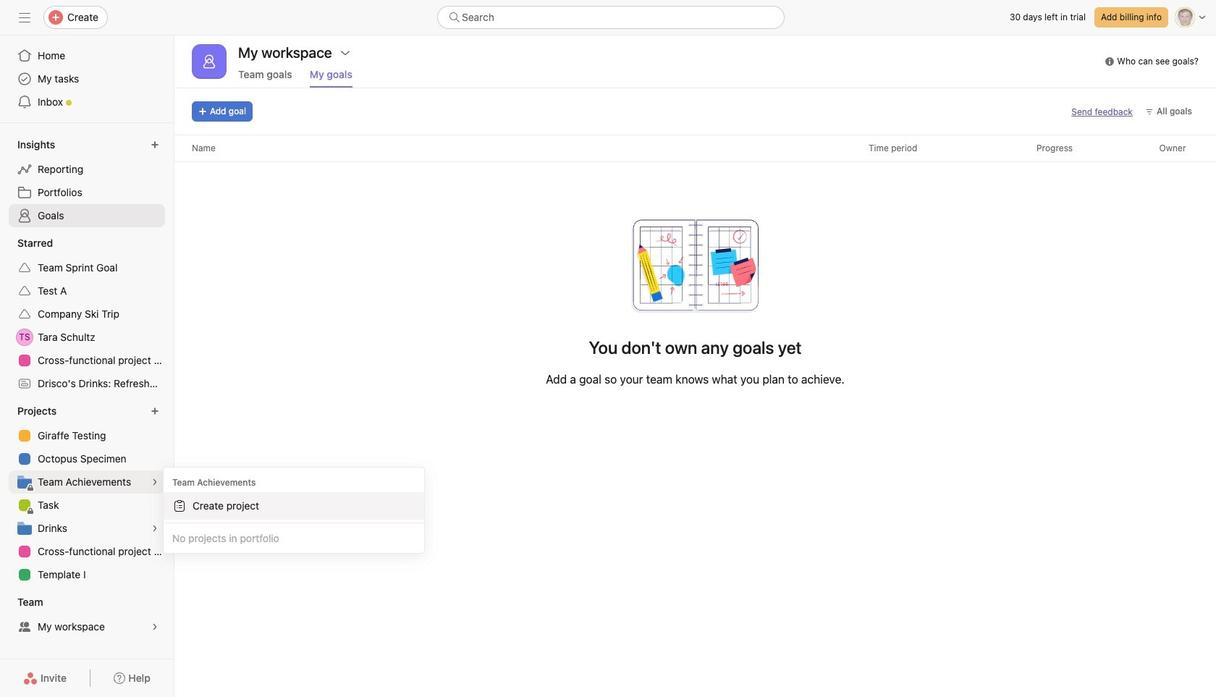 Task type: describe. For each thing, give the bounding box(es) containing it.
see details, my workspace image
[[151, 623, 159, 631]]

hide sidebar image
[[19, 12, 30, 23]]

1 menu item from the top
[[164, 492, 424, 520]]

projects element
[[0, 398, 174, 589]]

new insights image
[[151, 140, 159, 149]]

see details, team achievements image
[[151, 478, 159, 487]]

2 menu item from the top
[[164, 526, 424, 550]]

see details, drinks image
[[151, 524, 159, 533]]



Task type: vqa. For each thing, say whether or not it's contained in the screenshot.
Insights Element at left
yes



Task type: locate. For each thing, give the bounding box(es) containing it.
teams element
[[0, 589, 174, 642]]

0 vertical spatial menu item
[[164, 492, 424, 520]]

new project or portfolio image
[[151, 407, 159, 416]]

global element
[[0, 35, 174, 122]]

starred element
[[0, 230, 174, 398]]

list box
[[437, 6, 785, 29]]

1 vertical spatial menu item
[[164, 526, 424, 550]]

show options image
[[339, 47, 351, 59]]

insights element
[[0, 132, 174, 230]]

menu item
[[164, 492, 424, 520], [164, 526, 424, 550]]



